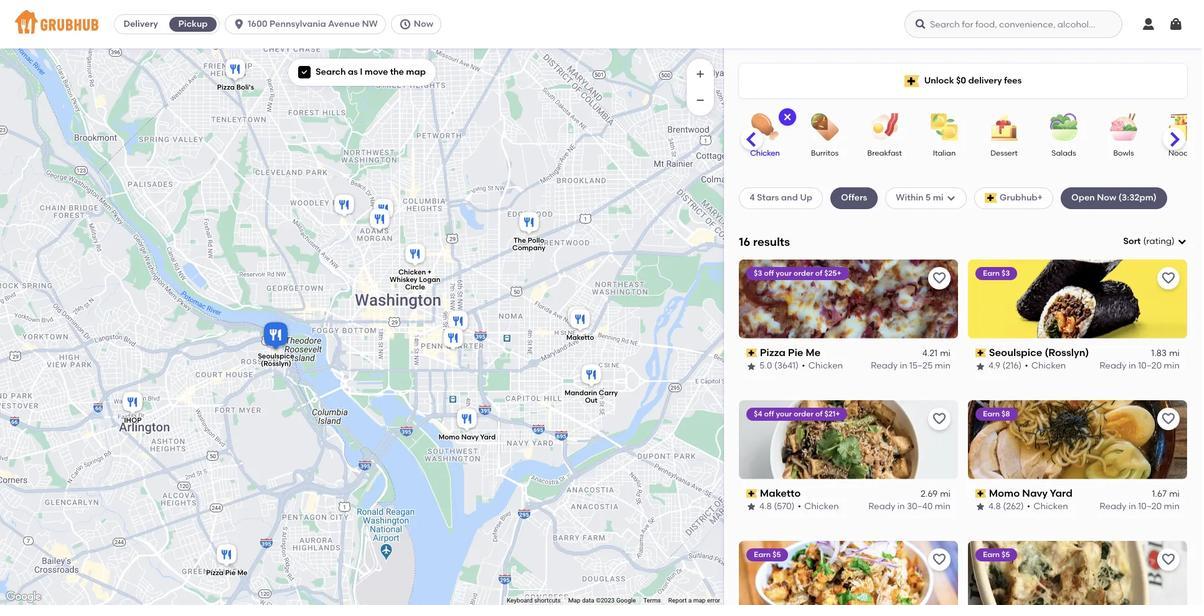 Task type: vqa. For each thing, say whether or not it's contained in the screenshot.


Task type: describe. For each thing, give the bounding box(es) containing it.
maketto inside map region
[[566, 334, 594, 342]]

save this restaurant button for pizza pie me
[[929, 267, 951, 289]]

ready for maketto
[[869, 501, 896, 512]]

delivery button
[[115, 14, 167, 34]]

carry
[[599, 389, 618, 398]]

circle
[[405, 283, 425, 292]]

wiseguy pizza - rosslyn image
[[263, 326, 288, 353]]

16
[[739, 235, 751, 249]]

2 $3 from the left
[[1002, 269, 1010, 278]]

2 horizontal spatial svg image
[[1169, 17, 1184, 32]]

earn for seoulspice (rosslyn) logo
[[983, 269, 1000, 278]]

pizza boli's image
[[223, 57, 248, 84]]

1.83 mi
[[1152, 348, 1180, 359]]

$5 for chicken + whiskey logan circle logo
[[773, 550, 781, 559]]

pickup
[[178, 19, 208, 29]]

0 vertical spatial pizza
[[217, 83, 235, 91]]

yard inside map region
[[480, 433, 496, 442]]

burritos
[[811, 149, 839, 158]]

your for maketto
[[776, 410, 792, 418]]

4.8 for momo navy yard
[[989, 501, 1001, 512]]

mandarin carry out
[[565, 389, 618, 405]]

pizza boli's logo image
[[968, 541, 1188, 605]]

16 results
[[739, 235, 790, 249]]

main navigation navigation
[[0, 0, 1203, 49]]

1 horizontal spatial yard
[[1050, 487, 1073, 499]]

• for pizza pie me
[[802, 361, 806, 371]]

ready in 15–25 min
[[871, 361, 951, 371]]

4.9 (216)
[[989, 361, 1022, 371]]

italian image
[[923, 113, 967, 141]]

pizza boli's
[[217, 83, 254, 91]]

of for pizza pie me
[[816, 269, 823, 278]]

delivery
[[969, 75, 1002, 86]]

$21+
[[825, 410, 840, 418]]

offers
[[841, 193, 868, 203]]

10–20 for seoulspice (rosslyn)
[[1139, 361, 1162, 371]]

earn for pizza boli's logo
[[983, 550, 1000, 559]]

report
[[669, 597, 687, 604]]

results
[[753, 235, 790, 249]]

0 vertical spatial pie
[[788, 347, 804, 359]]

(570)
[[774, 501, 795, 512]]

1600
[[248, 19, 268, 29]]

map data ©2023 google
[[568, 597, 636, 604]]

pickup button
[[167, 14, 219, 34]]

save this restaurant button for maketto
[[929, 408, 951, 430]]

earn for momo navy yard logo at bottom
[[983, 410, 1000, 418]]

report a map error link
[[669, 597, 721, 604]]

noodles
[[1169, 149, 1199, 158]]

1 horizontal spatial map
[[694, 597, 706, 604]]

$8
[[1002, 410, 1010, 418]]

off for pizza pie me
[[764, 269, 774, 278]]

4.21 mi
[[923, 348, 951, 359]]

terms link
[[644, 597, 661, 604]]

order for maketto
[[794, 410, 814, 418]]

5
[[926, 193, 931, 203]]

5.0 (3641)
[[760, 361, 799, 371]]

unlock
[[925, 75, 954, 86]]

data
[[582, 597, 595, 604]]

1 horizontal spatial navy
[[1023, 487, 1048, 499]]

4.9
[[989, 361, 1001, 371]]

avenue
[[328, 19, 360, 29]]

move
[[365, 67, 388, 77]]

+
[[427, 269, 432, 277]]

dessert image
[[983, 113, 1026, 141]]

order for pizza pie me
[[794, 269, 814, 278]]

earn $5 for pizza boli's logo
[[983, 550, 1010, 559]]

dessert
[[991, 149, 1018, 158]]

burritos image
[[803, 113, 847, 141]]

1.67 mi
[[1152, 489, 1180, 499]]

maketto logo image
[[739, 400, 958, 479]]

i
[[360, 67, 363, 77]]

chicken + whiskey logan circle
[[390, 269, 440, 292]]

• chicken for maketto
[[798, 501, 839, 512]]

the
[[390, 67, 404, 77]]

maketto image
[[568, 307, 593, 334]]

within
[[896, 193, 924, 203]]

mandarin
[[565, 389, 597, 398]]

1.67
[[1152, 489, 1167, 499]]

1 horizontal spatial seoulspice
[[989, 347, 1043, 359]]

mi for pie
[[940, 348, 951, 359]]

salads image
[[1043, 113, 1086, 141]]

• chicken for seoulspice (rosslyn)
[[1025, 361, 1066, 371]]

grubhub plus flag logo image for grubhub+
[[985, 193, 998, 203]]

momo navy yard inside map region
[[438, 433, 496, 442]]

out
[[585, 397, 597, 405]]

chicken + whiskey logan circle logo image
[[739, 541, 958, 605]]

• chicken for pizza pie me
[[802, 361, 843, 371]]

sort ( rating )
[[1124, 236, 1175, 247]]

chicken inside chicken + whiskey logan circle
[[398, 269, 426, 277]]

bowls
[[1114, 149, 1134, 158]]

4.21
[[923, 348, 938, 359]]

the
[[513, 236, 526, 244]]

svg image for now
[[399, 18, 412, 31]]

ihop image
[[120, 390, 145, 417]]

1 vertical spatial momo navy yard
[[989, 487, 1073, 499]]

a
[[689, 597, 692, 604]]

keyboard shortcuts
[[507, 597, 561, 604]]

ready in 10–20 min for momo navy yard
[[1100, 501, 1180, 512]]

momo navy yard logo image
[[968, 400, 1188, 479]]

mandarin carry out image
[[579, 362, 604, 390]]

subscription pass image for momo navy yard
[[976, 489, 987, 498]]

seoulspice (rosslyn) inside map region
[[258, 353, 294, 368]]

salads
[[1052, 149, 1077, 158]]

(262)
[[1003, 501, 1024, 512]]

save this restaurant image
[[1161, 271, 1176, 286]]

0 vertical spatial me
[[806, 347, 821, 359]]

in for maketto
[[898, 501, 905, 512]]

Search for food, convenience, alcohol... search field
[[905, 11, 1123, 38]]

none field containing sort
[[1124, 235, 1188, 248]]

save this restaurant image for pizza pie me
[[932, 271, 947, 286]]

earn $5 for chicken + whiskey logan circle logo
[[754, 550, 781, 559]]

company
[[512, 244, 545, 252]]

4.8 (570)
[[760, 501, 795, 512]]

delivery
[[124, 19, 158, 29]]

10–20 for momo navy yard
[[1139, 501, 1162, 512]]

(
[[1144, 236, 1147, 247]]

ready for momo navy yard
[[1100, 501, 1127, 512]]

• for seoulspice (rosslyn)
[[1025, 361, 1029, 371]]

navy inside map region
[[461, 433, 479, 442]]

breakfast
[[868, 149, 902, 158]]

within 5 mi
[[896, 193, 944, 203]]

pizza pie me logo image
[[739, 260, 958, 339]]

sort
[[1124, 236, 1141, 247]]

star icon image for seoulspice (rosslyn)
[[976, 362, 986, 371]]

shortcuts
[[534, 597, 561, 604]]

(216)
[[1003, 361, 1022, 371]]

search
[[316, 67, 346, 77]]

logan
[[419, 276, 440, 284]]

4 stars and up
[[750, 193, 813, 203]]

rating
[[1147, 236, 1172, 247]]

pennsylvania
[[270, 19, 326, 29]]

$3 off your order of $25+
[[754, 269, 842, 278]]

new york grill image
[[371, 197, 396, 224]]

now button
[[391, 14, 447, 34]]

pizza pie me image
[[214, 542, 239, 570]]

$25+
[[825, 269, 842, 278]]

minus icon image
[[694, 94, 707, 106]]

©2023
[[596, 597, 615, 604]]

grubhub+
[[1000, 193, 1043, 203]]

chicken for pizza pie me
[[809, 361, 843, 371]]

30–40
[[907, 501, 933, 512]]

up
[[800, 193, 813, 203]]



Task type: locate. For each thing, give the bounding box(es) containing it.
pizza pie me inside map region
[[206, 570, 247, 578]]

svg image
[[1142, 17, 1156, 32], [915, 18, 927, 31], [301, 69, 308, 76], [783, 112, 793, 122], [946, 193, 956, 203], [1178, 237, 1188, 247]]

0 vertical spatial your
[[776, 269, 792, 278]]

1 horizontal spatial pie
[[788, 347, 804, 359]]

0 vertical spatial off
[[764, 269, 774, 278]]

0 horizontal spatial seoulspice
[[258, 353, 294, 361]]

your for pizza pie me
[[776, 269, 792, 278]]

2.69 mi
[[921, 489, 951, 499]]

0 vertical spatial 10–20
[[1139, 361, 1162, 371]]

2.69
[[921, 489, 938, 499]]

grubhub plus flag logo image left "grubhub+"
[[985, 193, 998, 203]]

0 horizontal spatial $3
[[754, 269, 763, 278]]

order
[[794, 269, 814, 278], [794, 410, 814, 418]]

mi
[[933, 193, 944, 203], [940, 348, 951, 359], [1170, 348, 1180, 359], [940, 489, 951, 499], [1170, 489, 1180, 499]]

10–20 down 1.67
[[1139, 501, 1162, 512]]

map right a
[[694, 597, 706, 604]]

0 horizontal spatial svg image
[[233, 18, 245, 31]]

(3641)
[[775, 361, 799, 371]]

1 vertical spatial now
[[1097, 193, 1117, 203]]

chicken image
[[744, 113, 787, 141]]

(rosslyn)
[[1045, 347, 1090, 359], [261, 360, 291, 368]]

svg image for 1600 pennsylvania avenue nw
[[233, 18, 245, 31]]

save this restaurant button
[[929, 267, 951, 289], [1158, 267, 1180, 289], [929, 408, 951, 430], [1158, 408, 1180, 430], [929, 548, 951, 571], [1158, 548, 1180, 571]]

jyoti indian cuisine image
[[367, 207, 392, 234]]

seoulspice (rosslyn)
[[989, 347, 1090, 359], [258, 353, 294, 368]]

0 vertical spatial of
[[816, 269, 823, 278]]

grubhub plus flag logo image left unlock
[[905, 75, 920, 87]]

1 horizontal spatial earn $5
[[983, 550, 1010, 559]]

map
[[406, 67, 426, 77], [694, 597, 706, 604]]

of left $21+
[[816, 410, 823, 418]]

1 vertical spatial yard
[[1050, 487, 1073, 499]]

• for maketto
[[798, 501, 802, 512]]

seoulspice (rosslyn) image
[[261, 320, 291, 353]]

mi right 5
[[933, 193, 944, 203]]

spice 6 modern indian image
[[446, 309, 471, 336]]

maketto down tigo's icon
[[566, 334, 594, 342]]

$5 down 4.8 (570)
[[773, 550, 781, 559]]

• for momo navy yard
[[1027, 501, 1031, 512]]

0 horizontal spatial me
[[237, 570, 247, 578]]

0 vertical spatial maketto
[[566, 334, 594, 342]]

$0
[[957, 75, 967, 86]]

mi right 1.67
[[1170, 489, 1180, 499]]

your down results
[[776, 269, 792, 278]]

the pollo company
[[512, 236, 545, 252]]

1 vertical spatial map
[[694, 597, 706, 604]]

4.8 left (262)
[[989, 501, 1001, 512]]

momo
[[438, 433, 459, 442], [989, 487, 1020, 499]]

ready
[[871, 361, 898, 371], [1100, 361, 1127, 371], [869, 501, 896, 512], [1100, 501, 1127, 512]]

• right (3641)
[[802, 361, 806, 371]]

order left $25+
[[794, 269, 814, 278]]

1600 pennsylvania avenue nw button
[[225, 14, 391, 34]]

ready in 10–20 min down 1.67
[[1100, 501, 1180, 512]]

yard right the momo navy yard image
[[480, 433, 496, 442]]

chicken right the (570)
[[805, 501, 839, 512]]

• right (216)
[[1025, 361, 1029, 371]]

ready in 30–40 min
[[869, 501, 951, 512]]

off down results
[[764, 269, 774, 278]]

1 vertical spatial maketto
[[760, 487, 801, 499]]

15–25
[[910, 361, 933, 371]]

mi for navy
[[1170, 489, 1180, 499]]

save this restaurant image
[[932, 271, 947, 286], [932, 411, 947, 426], [1161, 411, 1176, 426], [932, 552, 947, 567], [1161, 552, 1176, 567]]

of for maketto
[[816, 410, 823, 418]]

0 horizontal spatial momo
[[438, 433, 459, 442]]

$5
[[773, 550, 781, 559], [1002, 550, 1010, 559]]

ready for seoulspice (rosslyn)
[[1100, 361, 1127, 371]]

star icon image
[[747, 362, 757, 371], [976, 362, 986, 371], [747, 502, 757, 512], [976, 502, 986, 512]]

now right nw on the top
[[414, 19, 434, 29]]

0 horizontal spatial 4.8
[[760, 501, 772, 512]]

the pollo company image
[[517, 210, 541, 237]]

2 4.8 from the left
[[989, 501, 1001, 512]]

me inside map region
[[237, 570, 247, 578]]

chicken for seoulspice (rosslyn)
[[1032, 361, 1066, 371]]

2 $5 from the left
[[1002, 550, 1010, 559]]

4.8 left the (570)
[[760, 501, 772, 512]]

0 horizontal spatial seoulspice (rosslyn)
[[258, 353, 294, 368]]

1 ready in 10–20 min from the top
[[1100, 361, 1180, 371]]

order left $21+
[[794, 410, 814, 418]]

chicken
[[751, 149, 780, 158], [398, 269, 426, 277], [809, 361, 843, 371], [1032, 361, 1066, 371], [805, 501, 839, 512], [1034, 501, 1069, 512]]

0 horizontal spatial yard
[[480, 433, 496, 442]]

chicken up circle
[[398, 269, 426, 277]]

0 horizontal spatial pizza pie me
[[206, 570, 247, 578]]

(rosslyn) down wiseguy pizza - rosslyn image
[[261, 360, 291, 368]]

$4
[[754, 410, 763, 418]]

2 of from the top
[[816, 410, 823, 418]]

$4 off your order of $21+
[[754, 410, 840, 418]]

min for (rosslyn)
[[1164, 361, 1180, 371]]

nando's peri-peri chicken image
[[332, 192, 357, 220]]

1 of from the top
[[816, 269, 823, 278]]

4.8
[[760, 501, 772, 512], [989, 501, 1001, 512]]

star icon image down subscription pass icon
[[976, 362, 986, 371]]

chicken for momo navy yard
[[1034, 501, 1069, 512]]

1 horizontal spatial 4.8
[[989, 501, 1001, 512]]

$5 for pizza boli's logo
[[1002, 550, 1010, 559]]

0 horizontal spatial maketto
[[566, 334, 594, 342]]

pizza pie me
[[760, 347, 821, 359], [206, 570, 247, 578]]

0 horizontal spatial momo navy yard
[[438, 433, 496, 442]]

subscription pass image for pizza pie me
[[747, 349, 758, 358]]

noodles image
[[1162, 113, 1203, 141]]

2 vertical spatial pizza
[[206, 570, 223, 578]]

plus icon image
[[694, 68, 707, 80]]

0 vertical spatial momo
[[438, 433, 459, 442]]

mi right 1.83
[[1170, 348, 1180, 359]]

min down 1.67 mi
[[1164, 501, 1180, 512]]

unlock $0 delivery fees
[[925, 75, 1022, 86]]

0 vertical spatial order
[[794, 269, 814, 278]]

1 vertical spatial order
[[794, 410, 814, 418]]

1 4.8 from the left
[[760, 501, 772, 512]]

of
[[816, 269, 823, 278], [816, 410, 823, 418]]

min for pie
[[935, 361, 951, 371]]

earn for chicken + whiskey logan circle logo
[[754, 550, 771, 559]]

10–20
[[1139, 361, 1162, 371], [1139, 501, 1162, 512]]

earn $8
[[983, 410, 1010, 418]]

$5 down 4.8 (262)
[[1002, 550, 1010, 559]]

star icon image for momo navy yard
[[976, 502, 986, 512]]

google
[[616, 597, 636, 604]]

ready in 10–20 min down 1.83
[[1100, 361, 1180, 371]]

0 vertical spatial ready in 10–20 min
[[1100, 361, 1180, 371]]

and
[[781, 193, 798, 203]]

in for pizza pie me
[[900, 361, 908, 371]]

0 vertical spatial momo navy yard
[[438, 433, 496, 442]]

report a map error
[[669, 597, 721, 604]]

boli's
[[236, 83, 254, 91]]

pie
[[788, 347, 804, 359], [225, 570, 235, 578]]

as
[[348, 67, 358, 77]]

1 horizontal spatial momo navy yard
[[989, 487, 1073, 499]]

now right "open"
[[1097, 193, 1117, 203]]

1 vertical spatial ready in 10–20 min
[[1100, 501, 1180, 512]]

1 horizontal spatial maketto
[[760, 487, 801, 499]]

1 vertical spatial pizza pie me
[[206, 570, 247, 578]]

1 $5 from the left
[[773, 550, 781, 559]]

0 vertical spatial (rosslyn)
[[1045, 347, 1090, 359]]

in for seoulspice (rosslyn)
[[1129, 361, 1137, 371]]

star icon image for pizza pie me
[[747, 362, 757, 371]]

0 horizontal spatial pie
[[225, 570, 235, 578]]

0 vertical spatial navy
[[461, 433, 479, 442]]

subscription pass image
[[747, 349, 758, 358], [747, 489, 758, 498], [976, 489, 987, 498]]

1 horizontal spatial me
[[806, 347, 821, 359]]

• chicken right (3641)
[[802, 361, 843, 371]]

5.0
[[760, 361, 772, 371]]

off for maketto
[[765, 410, 774, 418]]

1 vertical spatial me
[[237, 570, 247, 578]]

1 vertical spatial (rosslyn)
[[261, 360, 291, 368]]

min
[[935, 361, 951, 371], [1164, 361, 1180, 371], [935, 501, 951, 512], [1164, 501, 1180, 512]]

0 horizontal spatial earn $5
[[754, 550, 781, 559]]

min down 4.21 mi
[[935, 361, 951, 371]]

0 horizontal spatial now
[[414, 19, 434, 29]]

• chicken
[[802, 361, 843, 371], [1025, 361, 1066, 371], [798, 501, 839, 512], [1027, 501, 1069, 512]]

mi for (rosslyn)
[[1170, 348, 1180, 359]]

chicken right (3641)
[[809, 361, 843, 371]]

ready for pizza pie me
[[871, 361, 898, 371]]

0 horizontal spatial navy
[[461, 433, 479, 442]]

open now (3:32pm)
[[1072, 193, 1157, 203]]

in
[[900, 361, 908, 371], [1129, 361, 1137, 371], [898, 501, 905, 512], [1129, 501, 1137, 512]]

1 off from the top
[[764, 269, 774, 278]]

0 vertical spatial yard
[[480, 433, 496, 442]]

2 10–20 from the top
[[1139, 501, 1162, 512]]

1 vertical spatial 10–20
[[1139, 501, 1162, 512]]

4.8 (262)
[[989, 501, 1024, 512]]

0 vertical spatial map
[[406, 67, 426, 77]]

svg image inside now button
[[399, 18, 412, 31]]

seoulspice image
[[441, 326, 466, 353]]

stars
[[757, 193, 779, 203]]

min down 2.69 mi
[[935, 501, 951, 512]]

• right the (570)
[[798, 501, 802, 512]]

search as i move the map
[[316, 67, 426, 77]]

1 horizontal spatial momo
[[989, 487, 1020, 499]]

1 your from the top
[[776, 269, 792, 278]]

ready in 10–20 min for seoulspice (rosslyn)
[[1100, 361, 1180, 371]]

0 vertical spatial grubhub plus flag logo image
[[905, 75, 920, 87]]

save this restaurant button for momo navy yard
[[1158, 408, 1180, 430]]

bowls image
[[1102, 113, 1146, 141]]

grubhub plus flag logo image for unlock $0 delivery fees
[[905, 75, 920, 87]]

1.83
[[1152, 348, 1167, 359]]

4.8 for maketto
[[760, 501, 772, 512]]

0 vertical spatial pizza pie me
[[760, 347, 821, 359]]

1 vertical spatial of
[[816, 410, 823, 418]]

chicken for maketto
[[805, 501, 839, 512]]

4
[[750, 193, 755, 203]]

2 off from the top
[[765, 410, 774, 418]]

0 horizontal spatial map
[[406, 67, 426, 77]]

1 horizontal spatial $5
[[1002, 550, 1010, 559]]

1 earn $5 from the left
[[754, 550, 781, 559]]

error
[[707, 597, 721, 604]]

off right $4
[[765, 410, 774, 418]]

chicken + whiskey logan circle image
[[403, 242, 428, 269]]

now inside button
[[414, 19, 434, 29]]

• chicken right (262)
[[1027, 501, 1069, 512]]

1 horizontal spatial seoulspice (rosslyn)
[[989, 347, 1090, 359]]

save this restaurant image for momo navy yard
[[1161, 411, 1176, 426]]

maketto up 4.8 (570)
[[760, 487, 801, 499]]

• chicken right (216)
[[1025, 361, 1066, 371]]

momo inside map region
[[438, 433, 459, 442]]

1 $3 from the left
[[754, 269, 763, 278]]

seoulspice (rosslyn) logo image
[[968, 260, 1188, 339]]

(rosslyn) inside map region
[[261, 360, 291, 368]]

keyboard
[[507, 597, 533, 604]]

0 horizontal spatial grubhub plus flag logo image
[[905, 75, 920, 87]]

italian
[[933, 149, 956, 158]]

2 your from the top
[[776, 410, 792, 418]]

svg image
[[1169, 17, 1184, 32], [233, 18, 245, 31], [399, 18, 412, 31]]

pollo
[[528, 236, 544, 244]]

subscription pass image for maketto
[[747, 489, 758, 498]]

)
[[1172, 236, 1175, 247]]

1 vertical spatial your
[[776, 410, 792, 418]]

map right the the
[[406, 67, 426, 77]]

2 ready in 10–20 min from the top
[[1100, 501, 1180, 512]]

1 vertical spatial navy
[[1023, 487, 1048, 499]]

yard
[[480, 433, 496, 442], [1050, 487, 1073, 499]]

chicken right (216)
[[1032, 361, 1066, 371]]

in for momo navy yard
[[1129, 501, 1137, 512]]

1 vertical spatial momo
[[989, 487, 1020, 499]]

map region
[[0, 0, 879, 605]]

mi right 4.21
[[940, 348, 951, 359]]

star icon image left 5.0
[[747, 362, 757, 371]]

whiskey
[[390, 276, 417, 284]]

earn $5 down 4.8 (570)
[[754, 550, 781, 559]]

(3:32pm)
[[1119, 193, 1157, 203]]

1 horizontal spatial pizza pie me
[[760, 347, 821, 359]]

1 horizontal spatial (rosslyn)
[[1045, 347, 1090, 359]]

10–20 down 1.83
[[1139, 361, 1162, 371]]

seoulspice
[[989, 347, 1043, 359], [258, 353, 294, 361]]

1 horizontal spatial now
[[1097, 193, 1117, 203]]

1 vertical spatial off
[[765, 410, 774, 418]]

yard down momo navy yard logo at bottom
[[1050, 487, 1073, 499]]

1 horizontal spatial grubhub plus flag logo image
[[985, 193, 998, 203]]

grubhub plus flag logo image
[[905, 75, 920, 87], [985, 193, 998, 203]]

(rosslyn) down seoulspice (rosslyn) logo
[[1045, 347, 1090, 359]]

keyboard shortcuts button
[[507, 597, 561, 605]]

star icon image left 4.8 (262)
[[976, 502, 986, 512]]

of left $25+
[[816, 269, 823, 278]]

map
[[568, 597, 581, 604]]

star icon image left 4.8 (570)
[[747, 502, 757, 512]]

1 vertical spatial grubhub plus flag logo image
[[985, 193, 998, 203]]

subscription pass image
[[976, 349, 987, 358]]

momo navy yard image
[[454, 407, 479, 434]]

fees
[[1004, 75, 1022, 86]]

your right $4
[[776, 410, 792, 418]]

save this restaurant button for seoulspice (rosslyn)
[[1158, 267, 1180, 289]]

1 vertical spatial pizza
[[760, 347, 786, 359]]

now
[[414, 19, 434, 29], [1097, 193, 1117, 203]]

0 vertical spatial now
[[414, 19, 434, 29]]

earn $5 down 4.8 (262)
[[983, 550, 1010, 559]]

min for navy
[[1164, 501, 1180, 512]]

• chicken for momo navy yard
[[1027, 501, 1069, 512]]

1 horizontal spatial svg image
[[399, 18, 412, 31]]

svg image inside 1600 pennsylvania avenue nw button
[[233, 18, 245, 31]]

1 horizontal spatial $3
[[1002, 269, 1010, 278]]

• chicken right the (570)
[[798, 501, 839, 512]]

terms
[[644, 597, 661, 604]]

star icon image for maketto
[[747, 502, 757, 512]]

• right (262)
[[1027, 501, 1031, 512]]

earn
[[983, 269, 1000, 278], [983, 410, 1000, 418], [754, 550, 771, 559], [983, 550, 1000, 559]]

1 vertical spatial pie
[[225, 570, 235, 578]]

maketto
[[566, 334, 594, 342], [760, 487, 801, 499]]

tigo's image
[[565, 305, 590, 332]]

breakfast image
[[863, 113, 907, 141]]

None field
[[1124, 235, 1188, 248]]

pie inside map region
[[225, 570, 235, 578]]

google image
[[3, 589, 44, 605]]

seoulspice inside map region
[[258, 353, 294, 361]]

2 earn $5 from the left
[[983, 550, 1010, 559]]

save this restaurant image for maketto
[[932, 411, 947, 426]]

$3
[[754, 269, 763, 278], [1002, 269, 1010, 278]]

0 horizontal spatial (rosslyn)
[[261, 360, 291, 368]]

mi right 2.69
[[940, 489, 951, 499]]

min down 1.83 mi
[[1164, 361, 1180, 371]]

1 10–20 from the top
[[1139, 361, 1162, 371]]

me
[[806, 347, 821, 359], [237, 570, 247, 578]]

chicken down chicken image
[[751, 149, 780, 158]]

chicken right (262)
[[1034, 501, 1069, 512]]

0 horizontal spatial $5
[[773, 550, 781, 559]]



